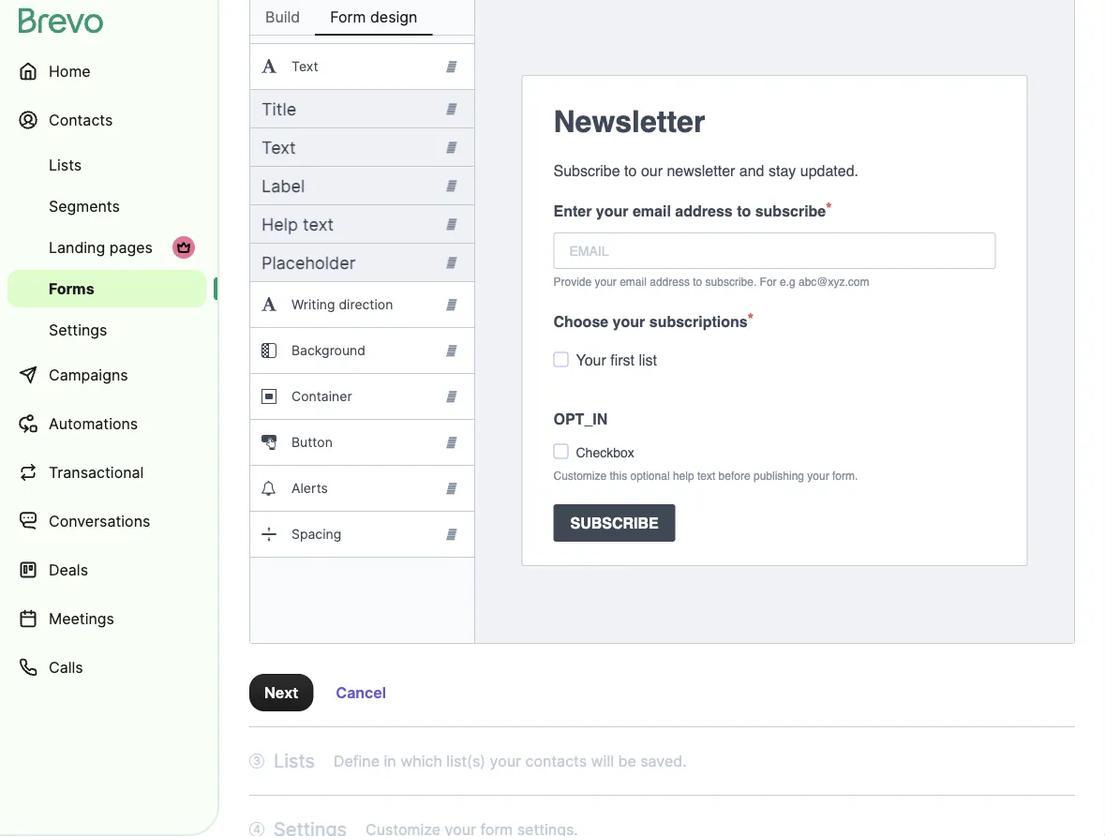 Task type: locate. For each thing, give the bounding box(es) containing it.
text inside 'help text' dropdown button
[[303, 214, 334, 234]]

subscriptions
[[649, 313, 748, 330]]

2 vertical spatial to
[[693, 275, 702, 288]]

your up first
[[613, 313, 645, 330]]

text up title
[[292, 59, 318, 75]]

to for subscribe
[[737, 202, 751, 219]]

alerts button
[[250, 466, 474, 511]]

customize
[[554, 469, 607, 482]]

list
[[639, 351, 657, 368]]

calls
[[49, 658, 83, 676]]

transactional
[[49, 463, 144, 481]]

email up choose your subscriptions
[[620, 275, 647, 288]]

subscribe button
[[539, 497, 1011, 549]]

0 vertical spatial email
[[633, 202, 671, 219]]

form
[[330, 7, 366, 26]]

0 horizontal spatial to
[[624, 162, 637, 179]]

your
[[596, 202, 629, 219], [595, 275, 617, 288], [613, 313, 645, 330], [807, 469, 829, 482], [490, 752, 521, 770]]

text button down title 'dropdown button'
[[250, 128, 474, 166]]

Newsletter text field
[[554, 99, 996, 144]]

opt_in
[[554, 410, 608, 427]]

lists right '3'
[[274, 749, 315, 772]]

lists up segments
[[49, 156, 82, 174]]

build
[[265, 7, 300, 26]]

1 horizontal spatial to
[[693, 275, 702, 288]]

pages
[[109, 238, 153, 256]]

your for choose
[[613, 313, 645, 330]]

email
[[633, 202, 671, 219], [620, 275, 647, 288]]

address
[[675, 202, 733, 219], [650, 275, 690, 288]]

label button
[[250, 167, 474, 204]]

newsletter
[[554, 105, 705, 139]]

transactional link
[[7, 450, 206, 495]]

help
[[673, 469, 694, 482]]

help text
[[262, 214, 334, 234]]

text down title
[[262, 137, 296, 157]]

help
[[262, 214, 298, 234]]

next button
[[249, 674, 313, 711]]

label
[[262, 175, 305, 196]]

text
[[292, 59, 318, 75], [262, 137, 296, 157]]

1 vertical spatial email
[[620, 275, 647, 288]]

1 vertical spatial to
[[737, 202, 751, 219]]

calls link
[[7, 645, 206, 690]]

None text field
[[554, 232, 996, 269]]

email down our
[[633, 202, 671, 219]]

1 text button from the top
[[250, 44, 474, 89]]

address up choose your subscriptions
[[650, 275, 690, 288]]

to
[[624, 162, 637, 179], [737, 202, 751, 219], [693, 275, 702, 288]]

placeholder button
[[250, 244, 474, 281]]

0 vertical spatial address
[[675, 202, 733, 219]]

contacts
[[49, 111, 113, 129]]

3
[[253, 754, 260, 768]]

1 horizontal spatial lists
[[274, 749, 315, 772]]

will
[[591, 752, 614, 770]]

in
[[384, 752, 396, 770]]

campaigns
[[49, 366, 128, 384]]

your left form.
[[807, 469, 829, 482]]

0 vertical spatial to
[[624, 162, 637, 179]]

1 vertical spatial address
[[650, 275, 690, 288]]

your right enter
[[596, 202, 629, 219]]

newsletter
[[667, 162, 735, 179]]

text button up title 'dropdown button'
[[250, 44, 474, 89]]

2 horizontal spatial to
[[737, 202, 751, 219]]

to left our
[[624, 162, 637, 179]]

next
[[264, 683, 298, 702]]

email for provide
[[620, 275, 647, 288]]

0 vertical spatial lists
[[49, 156, 82, 174]]

cancel button
[[321, 674, 401, 711]]

list(s)
[[446, 752, 486, 770]]

text
[[303, 214, 334, 234], [697, 469, 715, 482]]

your right the provide
[[595, 275, 617, 288]]

subscribe
[[554, 162, 620, 179]]

0 vertical spatial text button
[[250, 44, 474, 89]]

lists
[[49, 156, 82, 174], [274, 749, 315, 772]]

alerts
[[292, 480, 328, 496]]

1 vertical spatial text button
[[250, 128, 474, 166]]

be
[[618, 752, 636, 770]]

0 vertical spatial text
[[303, 214, 334, 234]]

address down subscribe to our newsletter and stay updated.
[[675, 202, 733, 219]]

settings link
[[7, 311, 206, 349]]

subscribe to our newsletter and stay updated.
[[554, 162, 859, 179]]

container button
[[250, 374, 474, 419]]

updated.
[[800, 162, 859, 179]]

2 text button from the top
[[250, 128, 474, 166]]

to left subscribe.
[[693, 275, 702, 288]]

writing direction button
[[250, 282, 474, 327]]

text button
[[250, 44, 474, 89], [250, 128, 474, 166]]

0 horizontal spatial text
[[303, 214, 334, 234]]

to down and
[[737, 202, 751, 219]]

1 horizontal spatial text
[[697, 469, 715, 482]]

landing pages link
[[7, 229, 206, 266]]

e.g
[[780, 275, 795, 288]]

subscribe
[[570, 514, 659, 531]]

cancel
[[336, 683, 386, 702]]

subscribe to our newsletter and stay updated. button
[[539, 152, 1011, 189]]

contacts
[[525, 752, 587, 770]]

newsletter button
[[539, 92, 1011, 152]]

title button
[[250, 90, 474, 127]]



Task type: describe. For each thing, give the bounding box(es) containing it.
home link
[[7, 49, 206, 94]]

stay
[[769, 162, 796, 179]]

background
[[292, 343, 366, 359]]

spacing button
[[250, 512, 474, 557]]

build link
[[250, 0, 315, 36]]

optional
[[630, 469, 670, 482]]

campaigns link
[[7, 352, 206, 397]]

form design
[[330, 7, 418, 26]]

for
[[760, 275, 777, 288]]

lists link
[[7, 146, 206, 184]]

forms link
[[7, 270, 206, 307]]

choose
[[554, 313, 608, 330]]

writing direction
[[292, 297, 393, 313]]

deals link
[[7, 547, 206, 592]]

Checkbox text field
[[576, 442, 991, 462]]

0 vertical spatial text
[[292, 59, 318, 75]]

to inside subscribe to our newsletter and stay updated. text box
[[624, 162, 637, 179]]

forms
[[49, 279, 94, 298]]

deals
[[49, 561, 88, 579]]

background button
[[250, 328, 474, 373]]

spacing
[[292, 526, 341, 542]]

1 vertical spatial text
[[697, 469, 715, 482]]

subscribe.
[[705, 275, 757, 288]]

conversations link
[[7, 499, 206, 544]]

subscribe
[[755, 202, 826, 219]]

saved.
[[640, 752, 687, 770]]

email for enter
[[633, 202, 671, 219]]

meetings
[[49, 609, 114, 628]]

left___rvooi image
[[176, 240, 191, 255]]

button button
[[250, 420, 474, 465]]

direction
[[339, 297, 393, 313]]

customize this optional help text before publishing your form.
[[554, 469, 858, 482]]

enter
[[554, 202, 592, 219]]

segments link
[[7, 187, 206, 225]]

your
[[576, 351, 606, 368]]

automations link
[[7, 401, 206, 446]]

first
[[610, 351, 635, 368]]

automations
[[49, 414, 138, 433]]

this
[[610, 469, 627, 482]]

1 vertical spatial text
[[262, 137, 296, 157]]

choose your subscriptions
[[554, 313, 748, 330]]

address for subscribe
[[675, 202, 733, 219]]

help text button
[[250, 205, 474, 243]]

your right list(s)
[[490, 752, 521, 770]]

and
[[739, 162, 764, 179]]

Subscribe to our newsletter and stay updated. text field
[[554, 159, 996, 182]]

which
[[400, 752, 442, 770]]

your for provide
[[595, 275, 617, 288]]

checkbox
[[576, 445, 634, 460]]

segments
[[49, 197, 120, 215]]

form design link
[[315, 0, 433, 36]]

0 horizontal spatial lists
[[49, 156, 82, 174]]

before
[[719, 469, 750, 482]]

our
[[641, 162, 663, 179]]

container
[[292, 389, 352, 404]]

landing
[[49, 238, 105, 256]]

meetings link
[[7, 596, 206, 641]]

settings
[[49, 321, 107, 339]]

home
[[49, 62, 91, 80]]

provide your email address to subscribe. for e.g abc@xyz.com
[[554, 275, 869, 288]]

form.
[[832, 469, 858, 482]]

abc@xyz.com
[[799, 275, 869, 288]]

address for subscribe.
[[650, 275, 690, 288]]

enter your email address to subscribe
[[554, 202, 826, 219]]

to for subscribe.
[[693, 275, 702, 288]]

your for enter
[[596, 202, 629, 219]]

publishing
[[754, 469, 804, 482]]

button
[[292, 434, 333, 450]]

landing pages
[[49, 238, 153, 256]]

define in which list(s) your contacts will be saved.
[[334, 752, 687, 770]]

your first list
[[576, 351, 657, 368]]

define
[[334, 752, 380, 770]]

title
[[262, 98, 297, 119]]

provide
[[554, 275, 592, 288]]

contacts link
[[7, 97, 206, 142]]

design
[[370, 7, 418, 26]]

1 vertical spatial lists
[[274, 749, 315, 772]]

conversations
[[49, 512, 150, 530]]



Task type: vqa. For each thing, say whether or not it's contained in the screenshot.
Your first list
yes



